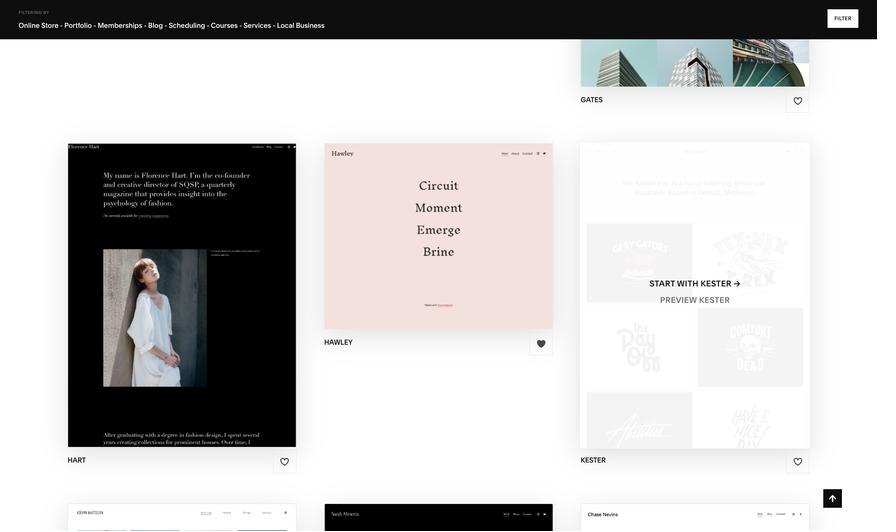 Task type: vqa. For each thing, say whether or not it's contained in the screenshot.
Resources "button"
no



Task type: describe. For each thing, give the bounding box(es) containing it.
blog
[[148, 21, 163, 30]]

start for preview hart
[[141, 279, 166, 289]]

online
[[19, 21, 40, 30]]

2 vertical spatial kester
[[581, 457, 606, 465]]

5 - from the left
[[207, 21, 210, 30]]

add gates to your favorites list image
[[794, 97, 803, 106]]

start with hart button
[[141, 273, 223, 296]]

filtering by
[[19, 10, 49, 15]]

hawley inside button
[[442, 220, 477, 230]]

preview hawley link
[[402, 230, 476, 253]]

start for preview hawley
[[391, 220, 417, 230]]

preview hart
[[151, 296, 213, 305]]

1 vertical spatial hart
[[190, 296, 213, 305]]

remove hawley from your favorites list image
[[537, 340, 546, 349]]

preview kester link
[[661, 289, 731, 312]]

add kester to your favorites list image
[[794, 458, 803, 467]]

start with kester
[[650, 279, 732, 289]]

1 vertical spatial kester
[[700, 296, 731, 305]]

by
[[43, 10, 49, 15]]

gates
[[581, 96, 603, 104]]

start with kester button
[[650, 273, 741, 296]]

2 - from the left
[[93, 21, 96, 30]]

services
[[244, 21, 271, 30]]

hart image
[[68, 144, 296, 448]]

with for hart
[[168, 279, 190, 289]]



Task type: locate. For each thing, give the bounding box(es) containing it.
kester inside button
[[701, 279, 732, 289]]

portfolio
[[64, 21, 92, 30]]

preview down start with hart in the left bottom of the page
[[151, 296, 188, 305]]

6 - from the left
[[239, 21, 242, 30]]

back to top image
[[829, 495, 838, 504]]

0 vertical spatial kester
[[701, 279, 732, 289]]

with up preview hart
[[168, 279, 190, 289]]

start with hawley button
[[391, 213, 486, 237]]

nevins image
[[582, 505, 810, 532]]

matsuya image
[[68, 505, 296, 532]]

start with hawley
[[391, 220, 477, 230]]

hart inside button
[[192, 279, 214, 289]]

gates image
[[582, 0, 810, 87]]

hawley image
[[325, 144, 553, 330]]

start up preview hawley
[[391, 220, 417, 230]]

0 horizontal spatial preview
[[151, 296, 188, 305]]

1 vertical spatial hawley
[[441, 237, 476, 246]]

0 vertical spatial hart
[[192, 279, 214, 289]]

0 horizontal spatial start
[[141, 279, 166, 289]]

start inside button
[[141, 279, 166, 289]]

preview hart link
[[151, 289, 213, 312]]

preview for preview hawley
[[402, 237, 439, 246]]

store
[[41, 21, 59, 30]]

preview for preview kester
[[661, 296, 697, 305]]

filter button
[[828, 9, 859, 28]]

3 - from the left
[[144, 21, 147, 30]]

- left blog
[[144, 21, 147, 30]]

1 horizontal spatial with
[[419, 220, 440, 230]]

2 horizontal spatial start
[[650, 279, 676, 289]]

start
[[391, 220, 417, 230], [141, 279, 166, 289], [650, 279, 676, 289]]

hart
[[192, 279, 214, 289], [190, 296, 213, 305], [68, 457, 86, 465]]

- right store
[[60, 21, 63, 30]]

preview for preview hart
[[151, 296, 188, 305]]

preview
[[402, 237, 439, 246], [151, 296, 188, 305], [661, 296, 697, 305]]

- right "portfolio"
[[93, 21, 96, 30]]

2 vertical spatial hawley
[[324, 339, 353, 347]]

start with hart
[[141, 279, 214, 289]]

start inside start with hawley button
[[391, 220, 417, 230]]

1 horizontal spatial start
[[391, 220, 417, 230]]

courses
[[211, 21, 238, 30]]

online store - portfolio - memberships - blog - scheduling - courses - services - local business
[[19, 21, 325, 30]]

preview down start with kester
[[661, 296, 697, 305]]

7 - from the left
[[273, 21, 276, 30]]

start for preview kester
[[650, 279, 676, 289]]

with for kester
[[677, 279, 699, 289]]

add hart to your favorites list image
[[280, 458, 290, 467]]

- left local
[[273, 21, 276, 30]]

- right blog
[[165, 21, 167, 30]]

business
[[296, 21, 325, 30]]

-
[[60, 21, 63, 30], [93, 21, 96, 30], [144, 21, 147, 30], [165, 21, 167, 30], [207, 21, 210, 30], [239, 21, 242, 30], [273, 21, 276, 30]]

start up preview kester
[[650, 279, 676, 289]]

start up preview hart
[[141, 279, 166, 289]]

kester
[[701, 279, 732, 289], [700, 296, 731, 305], [581, 457, 606, 465]]

- right courses
[[239, 21, 242, 30]]

scheduling
[[169, 21, 205, 30]]

4 - from the left
[[165, 21, 167, 30]]

local
[[277, 21, 294, 30]]

hawley
[[442, 220, 477, 230], [441, 237, 476, 246], [324, 339, 353, 347]]

1 - from the left
[[60, 21, 63, 30]]

2 vertical spatial hart
[[68, 457, 86, 465]]

1 horizontal spatial preview
[[402, 237, 439, 246]]

0 horizontal spatial with
[[168, 279, 190, 289]]

with up preview kester
[[677, 279, 699, 289]]

2 horizontal spatial with
[[677, 279, 699, 289]]

with for hawley
[[419, 220, 440, 230]]

filtering
[[19, 10, 42, 15]]

0 vertical spatial hawley
[[442, 220, 477, 230]]

- left courses
[[207, 21, 210, 30]]

minetta image
[[325, 505, 553, 532]]

kester image
[[580, 142, 811, 449]]

memberships
[[98, 21, 142, 30]]

with up preview hawley
[[419, 220, 440, 230]]

preview kester
[[661, 296, 731, 305]]

preview down start with hawley
[[402, 237, 439, 246]]

start inside start with kester button
[[650, 279, 676, 289]]

with
[[419, 220, 440, 230], [168, 279, 190, 289], [677, 279, 699, 289]]

preview hawley
[[402, 237, 476, 246]]

filter
[[835, 15, 852, 22]]

2 horizontal spatial preview
[[661, 296, 697, 305]]



